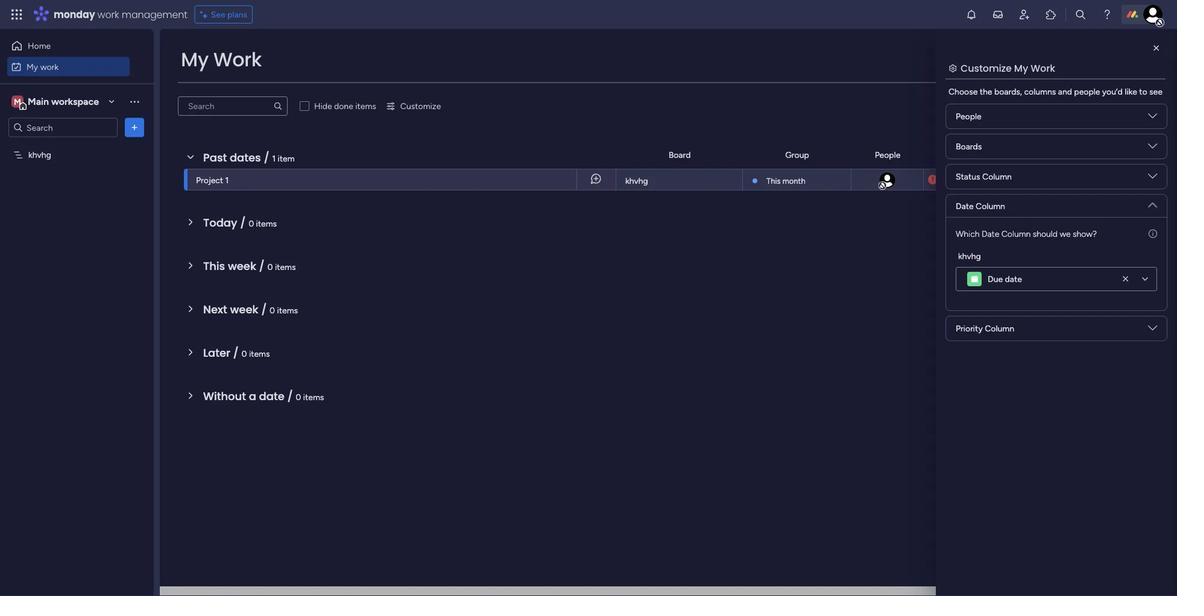 Task type: locate. For each thing, give the bounding box(es) containing it.
0 horizontal spatial date
[[259, 389, 285, 404]]

0 right the later at the bottom left
[[242, 349, 247, 359]]

0
[[249, 218, 254, 229], [268, 262, 273, 272], [270, 305, 275, 316], [242, 349, 247, 359], [296, 392, 301, 402]]

/ right a
[[287, 389, 293, 404]]

people
[[956, 111, 982, 122], [875, 150, 901, 160]]

next week / 0 items
[[203, 302, 298, 317]]

0 vertical spatial work
[[97, 8, 119, 21]]

options image
[[128, 122, 141, 134]]

1 vertical spatial people
[[875, 150, 901, 160]]

1 horizontal spatial my
[[181, 46, 209, 73]]

main content
[[160, 29, 1178, 597]]

column right 15,
[[983, 172, 1012, 182]]

1 horizontal spatial 1
[[272, 153, 276, 163]]

dapulse dropdown down arrow image
[[1149, 142, 1158, 155], [1149, 196, 1158, 210]]

0 horizontal spatial this
[[203, 259, 225, 274]]

m
[[14, 97, 21, 107]]

khvhg inside khvhg list box
[[28, 150, 51, 160]]

this
[[767, 176, 781, 186], [203, 259, 225, 274]]

column left should
[[1002, 229, 1031, 239]]

dapulse dropdown down arrow image for status column
[[1149, 172, 1158, 186]]

priority for priority
[[1122, 150, 1149, 160]]

0 inside today / 0 items
[[249, 218, 254, 229]]

work down home
[[40, 62, 59, 72]]

0 right a
[[296, 392, 301, 402]]

0 vertical spatial dapulse dropdown down arrow image
[[1149, 142, 1158, 155]]

gary orlando image left v2 overdue deadline image at the top right
[[879, 171, 897, 189]]

my up boards,
[[1015, 61, 1029, 75]]

items inside 'without a date / 0 items'
[[303, 392, 324, 402]]

0 horizontal spatial status
[[956, 172, 981, 182]]

0 horizontal spatial my
[[27, 62, 38, 72]]

1 dapulse dropdown down arrow image from the top
[[1149, 112, 1158, 125]]

my down home
[[27, 62, 38, 72]]

main
[[28, 96, 49, 107]]

1 horizontal spatial date
[[1005, 274, 1022, 284]]

3 dapulse dropdown down arrow image from the top
[[1149, 324, 1158, 338]]

date
[[957, 150, 975, 160], [956, 201, 974, 211], [982, 229, 1000, 239]]

/
[[264, 150, 269, 165], [240, 215, 246, 230], [259, 259, 265, 274], [261, 302, 267, 317], [233, 345, 239, 361], [287, 389, 293, 404]]

date up 15,
[[957, 150, 975, 160]]

hide done items
[[314, 101, 376, 111]]

choose the boards, columns and people you'd like to see
[[949, 87, 1163, 97]]

my
[[181, 46, 209, 73], [1015, 61, 1029, 75], [27, 62, 38, 72]]

we
[[1060, 229, 1071, 239]]

0 down this week / 0 items
[[270, 305, 275, 316]]

1 horizontal spatial this
[[767, 176, 781, 186]]

15,
[[961, 175, 970, 185]]

work
[[213, 46, 262, 73], [1031, 61, 1056, 75]]

khvhg for the khvhg group
[[959, 251, 981, 261]]

1 dapulse dropdown down arrow image from the top
[[1149, 142, 1158, 155]]

khvhg
[[28, 150, 51, 160], [626, 176, 648, 186], [959, 251, 981, 261]]

0 horizontal spatial people
[[875, 150, 901, 160]]

date inside the khvhg group
[[1005, 274, 1022, 284]]

dapulse dropdown down arrow image up v2 info icon
[[1149, 196, 1158, 210]]

0 up next week / 0 items
[[268, 262, 273, 272]]

0 vertical spatial dapulse dropdown down arrow image
[[1149, 112, 1158, 125]]

1 vertical spatial date
[[956, 201, 974, 211]]

items inside later / 0 items
[[249, 349, 270, 359]]

date right which
[[982, 229, 1000, 239]]

0 inside this week / 0 items
[[268, 262, 273, 272]]

1 vertical spatial customize
[[400, 101, 441, 111]]

customize
[[961, 61, 1012, 75], [400, 101, 441, 111]]

gary orlando image right help image
[[1144, 5, 1163, 24]]

my for my work
[[181, 46, 209, 73]]

column down 09:00 in the right top of the page
[[976, 201, 1006, 211]]

0 vertical spatial week
[[228, 259, 256, 274]]

0 horizontal spatial 1
[[225, 175, 229, 185]]

1
[[272, 153, 276, 163], [225, 175, 229, 185]]

0 vertical spatial status
[[1039, 150, 1063, 160]]

0 horizontal spatial customize
[[400, 101, 441, 111]]

due date
[[988, 274, 1022, 284]]

workspace
[[51, 96, 99, 107]]

week
[[228, 259, 256, 274], [230, 302, 258, 317]]

2 vertical spatial khvhg
[[959, 251, 981, 261]]

item
[[278, 153, 295, 163]]

1 left item
[[272, 153, 276, 163]]

without a date / 0 items
[[203, 389, 324, 404]]

1 horizontal spatial gary orlando image
[[1144, 5, 1163, 24]]

nov
[[944, 175, 959, 185]]

plans
[[227, 9, 247, 20]]

customize button
[[381, 97, 446, 116]]

0 horizontal spatial work
[[213, 46, 262, 73]]

0 horizontal spatial khvhg
[[28, 150, 51, 160]]

work
[[97, 8, 119, 21], [40, 62, 59, 72]]

date right a
[[259, 389, 285, 404]]

column
[[983, 172, 1012, 182], [976, 201, 1006, 211], [1002, 229, 1031, 239], [985, 324, 1015, 334]]

2 horizontal spatial khvhg
[[959, 251, 981, 261]]

/ down this week / 0 items
[[261, 302, 267, 317]]

my inside button
[[27, 62, 38, 72]]

date for date
[[957, 150, 975, 160]]

work down plans
[[213, 46, 262, 73]]

this left month at the right of the page
[[767, 176, 781, 186]]

0 vertical spatial 1
[[272, 153, 276, 163]]

0 horizontal spatial gary orlando image
[[879, 171, 897, 189]]

khvhg list box
[[0, 142, 154, 328]]

priority
[[1122, 150, 1149, 160], [956, 324, 983, 334]]

am
[[996, 175, 1007, 185]]

0 vertical spatial khvhg
[[28, 150, 51, 160]]

week for this
[[228, 259, 256, 274]]

2 dapulse dropdown down arrow image from the top
[[1149, 172, 1158, 186]]

0 vertical spatial date
[[1005, 274, 1022, 284]]

/ right the later at the bottom left
[[233, 345, 239, 361]]

1 right the project
[[225, 175, 229, 185]]

this up next
[[203, 259, 225, 274]]

1 horizontal spatial priority
[[1122, 150, 1149, 160]]

nov 15, 09:00 am
[[944, 175, 1007, 185]]

khvhg inside group
[[959, 251, 981, 261]]

customize for customize
[[400, 101, 441, 111]]

people
[[1075, 87, 1101, 97]]

due
[[988, 274, 1003, 284]]

dapulse dropdown down arrow image
[[1149, 112, 1158, 125], [1149, 172, 1158, 186], [1149, 324, 1158, 338]]

1 vertical spatial dapulse dropdown down arrow image
[[1149, 172, 1158, 186]]

dapulse dropdown down arrow image down see
[[1149, 142, 1158, 155]]

0 vertical spatial customize
[[961, 61, 1012, 75]]

status
[[1039, 150, 1063, 160], [956, 172, 981, 182]]

date
[[1005, 274, 1022, 284], [259, 389, 285, 404]]

1 vertical spatial status
[[956, 172, 981, 182]]

1 horizontal spatial khvhg
[[626, 176, 648, 186]]

see plans button
[[195, 5, 253, 24]]

work inside button
[[40, 62, 59, 72]]

0 horizontal spatial work
[[40, 62, 59, 72]]

1 horizontal spatial work
[[97, 8, 119, 21]]

0 horizontal spatial priority
[[956, 324, 983, 334]]

week right next
[[230, 302, 258, 317]]

1 horizontal spatial people
[[956, 111, 982, 122]]

items inside next week / 0 items
[[277, 305, 298, 316]]

dapulse dropdown down arrow image for boards
[[1149, 142, 1158, 155]]

later
[[203, 345, 230, 361]]

1 horizontal spatial status
[[1039, 150, 1063, 160]]

khvhg group
[[956, 250, 1158, 291]]

done
[[334, 101, 353, 111]]

my work
[[27, 62, 59, 72]]

which date column should we show?
[[956, 229, 1097, 239]]

workspace options image
[[128, 95, 141, 108]]

date down 15,
[[956, 201, 974, 211]]

2 dapulse dropdown down arrow image from the top
[[1149, 196, 1158, 210]]

0 vertical spatial date
[[957, 150, 975, 160]]

date right due
[[1005, 274, 1022, 284]]

1 vertical spatial date
[[259, 389, 285, 404]]

column for status column
[[983, 172, 1012, 182]]

2 horizontal spatial my
[[1015, 61, 1029, 75]]

column for priority column
[[985, 324, 1015, 334]]

0 right today
[[249, 218, 254, 229]]

1 vertical spatial work
[[40, 62, 59, 72]]

customize for customize my work
[[961, 61, 1012, 75]]

1 inside past dates / 1 item
[[272, 153, 276, 163]]

1 vertical spatial this
[[203, 259, 225, 274]]

my down 'see plans' "button"
[[181, 46, 209, 73]]

work right monday
[[97, 8, 119, 21]]

khvhg for khvhg link
[[626, 176, 648, 186]]

1 vertical spatial week
[[230, 302, 258, 317]]

None search field
[[178, 97, 288, 116]]

column down due
[[985, 324, 1015, 334]]

gary orlando image
[[1144, 5, 1163, 24], [879, 171, 897, 189]]

monday
[[54, 8, 95, 21]]

option
[[0, 144, 154, 147]]

month
[[783, 176, 806, 186]]

1 vertical spatial priority
[[956, 324, 983, 334]]

later / 0 items
[[203, 345, 270, 361]]

khvhg inside khvhg link
[[626, 176, 648, 186]]

1 vertical spatial khvhg
[[626, 176, 648, 186]]

boards,
[[995, 87, 1023, 97]]

1 horizontal spatial customize
[[961, 61, 1012, 75]]

week down today / 0 items
[[228, 259, 256, 274]]

2 vertical spatial dapulse dropdown down arrow image
[[1149, 324, 1158, 338]]

customize inside button
[[400, 101, 441, 111]]

0 vertical spatial priority
[[1122, 150, 1149, 160]]

1 vertical spatial dapulse dropdown down arrow image
[[1149, 196, 1158, 210]]

items
[[355, 101, 376, 111], [256, 218, 277, 229], [275, 262, 296, 272], [277, 305, 298, 316], [249, 349, 270, 359], [303, 392, 324, 402]]

priority for priority column
[[956, 324, 983, 334]]

0 vertical spatial this
[[767, 176, 781, 186]]

work up the columns
[[1031, 61, 1056, 75]]



Task type: vqa. For each thing, say whether or not it's contained in the screenshot.
Status Column the status
yes



Task type: describe. For each thing, give the bounding box(es) containing it.
apps image
[[1045, 8, 1058, 21]]

my inside main content
[[1015, 61, 1029, 75]]

workspace image
[[11, 95, 24, 108]]

0 inside next week / 0 items
[[270, 305, 275, 316]]

this month
[[767, 176, 806, 186]]

help image
[[1102, 8, 1114, 21]]

0 inside later / 0 items
[[242, 349, 247, 359]]

past
[[203, 150, 227, 165]]

boards
[[956, 141, 982, 152]]

hide
[[314, 101, 332, 111]]

you'd
[[1103, 87, 1123, 97]]

project
[[196, 175, 223, 185]]

to
[[1140, 87, 1148, 97]]

1 horizontal spatial work
[[1031, 61, 1056, 75]]

0 inside 'without a date / 0 items'
[[296, 392, 301, 402]]

dates
[[230, 150, 261, 165]]

work for my
[[40, 62, 59, 72]]

column for date column
[[976, 201, 1006, 211]]

select product image
[[11, 8, 23, 21]]

without
[[203, 389, 246, 404]]

1 vertical spatial gary orlando image
[[879, 171, 897, 189]]

items inside today / 0 items
[[256, 218, 277, 229]]

v2 overdue deadline image
[[928, 174, 938, 186]]

columns
[[1025, 87, 1057, 97]]

0 vertical spatial people
[[956, 111, 982, 122]]

dapulse dropdown down arrow image for date column
[[1149, 196, 1158, 210]]

this for week
[[203, 259, 225, 274]]

1 vertical spatial 1
[[225, 175, 229, 185]]

my work button
[[7, 57, 130, 76]]

week for next
[[230, 302, 258, 317]]

project 1
[[196, 175, 229, 185]]

/ right today
[[240, 215, 246, 230]]

Search in workspace field
[[25, 121, 101, 135]]

next
[[203, 302, 227, 317]]

this week / 0 items
[[203, 259, 296, 274]]

monday work management
[[54, 8, 187, 21]]

search everything image
[[1075, 8, 1087, 21]]

khvhg link
[[624, 170, 735, 191]]

0 vertical spatial gary orlando image
[[1144, 5, 1163, 24]]

workspace selection element
[[11, 94, 101, 110]]

v2 info image
[[1149, 227, 1158, 240]]

dapulse dropdown down arrow image for people
[[1149, 112, 1158, 125]]

my work
[[181, 46, 262, 73]]

items inside this week / 0 items
[[275, 262, 296, 272]]

management
[[122, 8, 187, 21]]

home
[[28, 41, 51, 51]]

this for month
[[767, 176, 781, 186]]

board
[[669, 150, 691, 160]]

a
[[249, 389, 256, 404]]

the
[[980, 87, 993, 97]]

see
[[1150, 87, 1163, 97]]

search image
[[273, 101, 283, 111]]

status column
[[956, 172, 1012, 182]]

which
[[956, 229, 980, 239]]

date column
[[956, 201, 1006, 211]]

2 vertical spatial date
[[982, 229, 1000, 239]]

show?
[[1073, 229, 1097, 239]]

like
[[1125, 87, 1138, 97]]

work for monday
[[97, 8, 119, 21]]

notifications image
[[966, 8, 978, 21]]

invite members image
[[1019, 8, 1031, 21]]

should
[[1033, 229, 1058, 239]]

date for date column
[[956, 201, 974, 211]]

group
[[786, 150, 809, 160]]

choose
[[949, 87, 978, 97]]

main workspace
[[28, 96, 99, 107]]

Filter dashboard by text search field
[[178, 97, 288, 116]]

dapulse dropdown down arrow image for priority column
[[1149, 324, 1158, 338]]

inbox image
[[992, 8, 1004, 21]]

home button
[[7, 36, 130, 56]]

status for status
[[1039, 150, 1063, 160]]

today
[[203, 215, 237, 230]]

/ up next week / 0 items
[[259, 259, 265, 274]]

main content containing past dates /
[[160, 29, 1178, 597]]

customize my work
[[961, 61, 1056, 75]]

priority column
[[956, 324, 1015, 334]]

my for my work
[[27, 62, 38, 72]]

past dates / 1 item
[[203, 150, 295, 165]]

/ left item
[[264, 150, 269, 165]]

see
[[211, 9, 225, 20]]

status for status column
[[956, 172, 981, 182]]

today / 0 items
[[203, 215, 277, 230]]

and
[[1059, 87, 1073, 97]]

see plans
[[211, 9, 247, 20]]

09:00
[[972, 175, 994, 185]]

khvhg heading
[[959, 250, 981, 262]]



